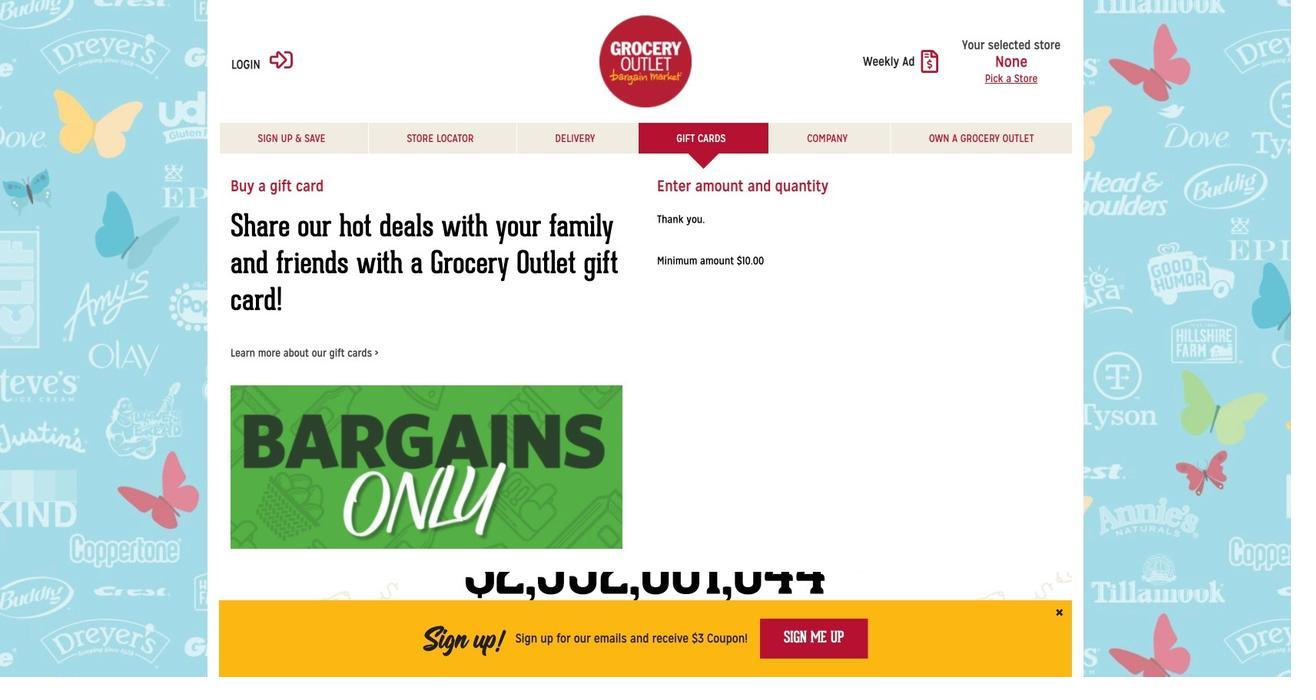 Task type: locate. For each thing, give the bounding box(es) containing it.
bargains only image
[[231, 386, 623, 549]]

navigation
[[219, 123, 1072, 572]]

file invoice dollar image
[[921, 50, 938, 73]]

grocery outlet image
[[600, 15, 692, 108]]



Task type: describe. For each thing, give the bounding box(es) containing it.
sign in alt image
[[270, 48, 293, 71]]



Task type: vqa. For each thing, say whether or not it's contained in the screenshot.
"QUANTITY" text field at the top right
no



